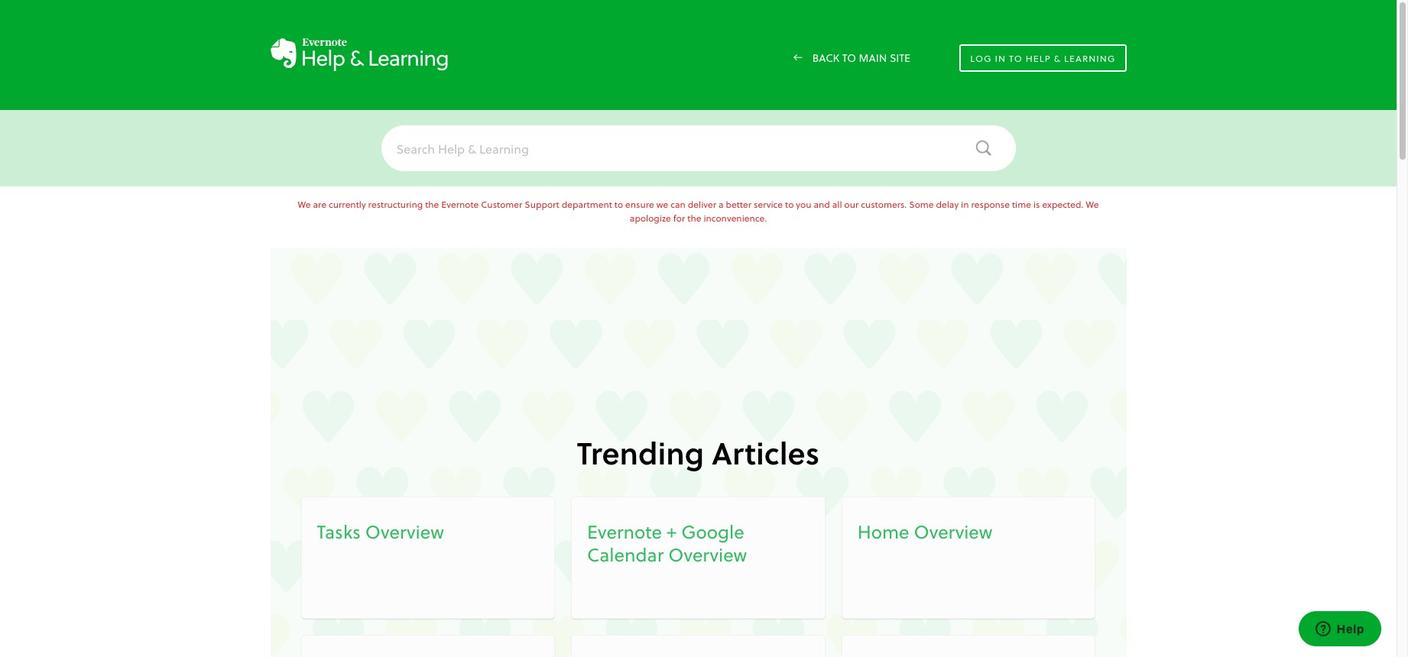 Task type: locate. For each thing, give the bounding box(es) containing it.
in
[[995, 52, 1007, 65], [961, 198, 969, 211]]

0 horizontal spatial in
[[961, 198, 969, 211]]

1 horizontal spatial we
[[1086, 198, 1099, 211]]

evernote
[[442, 198, 479, 211], [587, 519, 662, 545]]

you
[[796, 198, 812, 211]]

0 horizontal spatial learning
[[368, 42, 449, 73]]

1 horizontal spatial learning
[[1064, 52, 1116, 65]]

restructuring
[[368, 198, 423, 211]]

to left you
[[785, 198, 794, 211]]

tasks overview
[[317, 519, 444, 545]]

overview inside evernote + google calendar overview
[[669, 542, 747, 568]]

evernote left +
[[587, 519, 662, 545]]

in inside the we are currently restructuring the evernote customer support department to ensure we can deliver a better service to you and all our customers. some delay in response time is expected. we apologize for the inconvenience.
[[961, 198, 969, 211]]

1 horizontal spatial evernote
[[587, 519, 662, 545]]

department
[[562, 198, 612, 211]]

some
[[910, 198, 934, 211]]

0 horizontal spatial we
[[298, 198, 311, 211]]

1 vertical spatial in
[[961, 198, 969, 211]]

to
[[843, 50, 857, 65], [1010, 52, 1023, 65], [615, 198, 623, 211], [785, 198, 794, 211]]

currently
[[329, 198, 366, 211]]

1 horizontal spatial help
[[1026, 52, 1051, 65]]

2 horizontal spatial overview
[[914, 519, 993, 545]]

response
[[972, 198, 1010, 211]]

the right 'restructuring'
[[425, 198, 439, 211]]

better
[[726, 198, 752, 211]]

the
[[425, 198, 439, 211], [688, 212, 702, 225]]

help
[[301, 42, 345, 73], [1026, 52, 1051, 65]]

we right expected.
[[1086, 198, 1099, 211]]

overview inside "link"
[[365, 519, 444, 545]]

0 horizontal spatial the
[[425, 198, 439, 211]]

0 horizontal spatial overview
[[365, 519, 444, 545]]

apologize
[[630, 212, 671, 225]]

trending articles
[[577, 431, 820, 474]]

0 vertical spatial the
[[425, 198, 439, 211]]

back to main site
[[813, 50, 911, 65]]

tasks
[[317, 519, 361, 545]]

in right delay
[[961, 198, 969, 211]]

site
[[890, 50, 911, 65]]

learning
[[368, 42, 449, 73], [1064, 52, 1116, 65]]

0 horizontal spatial &
[[350, 42, 363, 73]]

None search field
[[381, 126, 1016, 172]]

are
[[313, 198, 327, 211]]

0 vertical spatial in
[[995, 52, 1007, 65]]

1 horizontal spatial overview
[[669, 542, 747, 568]]

0 vertical spatial evernote
[[442, 198, 479, 211]]

is
[[1034, 198, 1040, 211]]

0 horizontal spatial help
[[301, 42, 345, 73]]

in right log
[[995, 52, 1007, 65]]

log in to help & learning
[[971, 52, 1116, 65]]

home
[[858, 519, 910, 545]]

for
[[674, 212, 685, 225]]

all
[[833, 198, 842, 211]]

log in to help & learning link
[[960, 44, 1127, 72]]

calendar
[[587, 542, 664, 568]]

back to main site link
[[794, 50, 911, 67]]

the right for
[[688, 212, 702, 225]]

1 horizontal spatial the
[[688, 212, 702, 225]]

our
[[845, 198, 859, 211]]

we left are
[[298, 198, 311, 211]]

we
[[298, 198, 311, 211], [1086, 198, 1099, 211]]

to right back
[[843, 50, 857, 65]]

support
[[525, 198, 560, 211]]

&
[[350, 42, 363, 73], [1054, 52, 1061, 65]]

1 horizontal spatial &
[[1054, 52, 1061, 65]]

0 horizontal spatial evernote
[[442, 198, 479, 211]]

+
[[667, 519, 677, 545]]

ensure
[[626, 198, 654, 211]]

overview
[[365, 519, 444, 545], [914, 519, 993, 545], [669, 542, 747, 568]]

evernote left customer
[[442, 198, 479, 211]]

we are currently restructuring the evernote customer support department to ensure we can deliver a better service to you and all our customers. some delay in response time is expected. we apologize for the inconvenience.
[[298, 198, 1099, 225]]

trending
[[577, 431, 704, 474]]

evernote inside the we are currently restructuring the evernote customer support department to ensure we can deliver a better service to you and all our customers. some delay in response time is expected. we apologize for the inconvenience.
[[442, 198, 479, 211]]

& inside 'link'
[[350, 42, 363, 73]]

1 vertical spatial the
[[688, 212, 702, 225]]

home overview
[[858, 519, 993, 545]]

time
[[1013, 198, 1032, 211]]

log
[[971, 52, 992, 65]]

1 vertical spatial evernote
[[587, 519, 662, 545]]



Task type: describe. For each thing, give the bounding box(es) containing it.
1 horizontal spatial in
[[995, 52, 1007, 65]]

evernote + google calendar overview
[[587, 519, 747, 568]]

articles
[[712, 431, 820, 474]]

and
[[814, 198, 830, 211]]

overview for tasks overview
[[365, 519, 444, 545]]

2 we from the left
[[1086, 198, 1099, 211]]

help & learning
[[301, 42, 449, 73]]

expected.
[[1043, 198, 1084, 211]]

delay
[[936, 198, 959, 211]]

help inside help & learning 'link'
[[301, 42, 345, 73]]

to left ensure
[[615, 198, 623, 211]]

overview for home overview
[[914, 519, 993, 545]]

service
[[754, 198, 783, 211]]

Search text field
[[381, 126, 1016, 171]]

help inside log in to help & learning link
[[1026, 52, 1051, 65]]

deliver
[[688, 198, 717, 211]]

help & learning link
[[270, 38, 449, 73]]

to right log
[[1010, 52, 1023, 65]]

learning inside 'link'
[[368, 42, 449, 73]]

inconvenience.
[[704, 212, 767, 225]]

home overview link
[[842, 497, 1096, 620]]

evernote + google calendar overview link
[[571, 497, 826, 620]]

tasks overview link
[[301, 497, 555, 620]]

customer
[[481, 198, 523, 211]]

main
[[859, 50, 887, 65]]

customers.
[[861, 198, 907, 211]]

google
[[682, 519, 745, 545]]

a
[[719, 198, 724, 211]]

evernote logo image
[[270, 38, 449, 71]]

1 we from the left
[[298, 198, 311, 211]]

back
[[813, 50, 840, 65]]

can
[[671, 198, 686, 211]]

evernote inside evernote + google calendar overview
[[587, 519, 662, 545]]

we
[[657, 198, 669, 211]]



Task type: vqa. For each thing, say whether or not it's contained in the screenshot.
Had to the middle
no



